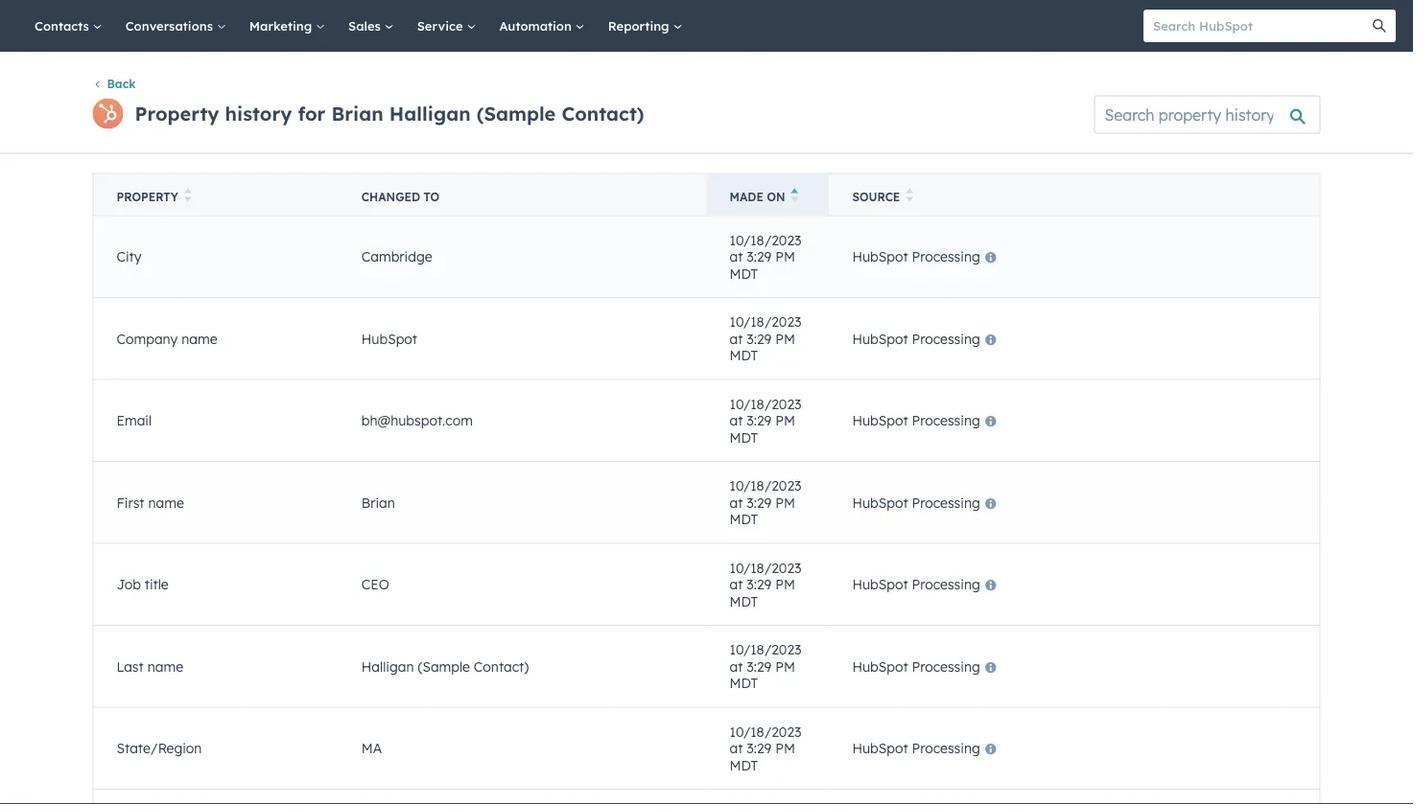 Task type: vqa. For each thing, say whether or not it's contained in the screenshot.
Date in Date modified
no



Task type: describe. For each thing, give the bounding box(es) containing it.
made
[[730, 189, 764, 204]]

reporting link
[[596, 0, 694, 52]]

at for ma
[[730, 740, 743, 757]]

pm for ceo
[[775, 576, 795, 593]]

state/region
[[117, 740, 202, 757]]

brian inside banner
[[331, 102, 383, 126]]

10/18/2023 at 3:29 pm mdt for hubspot
[[730, 314, 801, 364]]

at for brian
[[730, 494, 743, 511]]

at for ceo
[[730, 576, 743, 593]]

made on
[[730, 189, 785, 204]]

halligan inside banner
[[389, 102, 471, 126]]

10/18/2023 at 3:29 pm mdt for cambridge
[[730, 232, 801, 282]]

10/18/2023 for cambridge
[[730, 232, 801, 248]]

0 horizontal spatial contact)
[[474, 658, 529, 675]]

conversations
[[125, 18, 217, 34]]

last
[[117, 658, 144, 675]]

title
[[145, 576, 168, 593]]

10/18/2023 at 3:29 pm mdt for ceo
[[730, 560, 801, 610]]

history
[[225, 102, 292, 126]]

10/18/2023 for bh@hubspot.com
[[730, 396, 801, 412]]

property history for brian halligan (sample contact)
[[135, 102, 644, 126]]

ma
[[361, 740, 382, 757]]

mdt for cambridge
[[730, 265, 758, 282]]

(sample inside banner
[[477, 102, 556, 126]]

back link
[[93, 77, 136, 91]]

1 vertical spatial halligan
[[361, 658, 414, 675]]

at for cambridge
[[730, 248, 743, 265]]

10/18/2023 for brian
[[730, 478, 801, 494]]

cambridge
[[361, 248, 432, 265]]

Search property history search field
[[1094, 95, 1321, 134]]

processing for halligan (sample contact)
[[912, 658, 980, 675]]

hubspot processing for bh@hubspot.com
[[852, 412, 980, 429]]

contact) inside banner
[[562, 102, 644, 126]]

pm for halligan (sample contact)
[[775, 658, 795, 675]]

3:29 for hubspot
[[747, 330, 772, 347]]

property for property
[[117, 189, 178, 204]]

hubspot for hubspot
[[852, 330, 908, 347]]

10/18/2023 at 3:29 pm mdt for halligan (sample contact)
[[730, 642, 801, 692]]

3:29 for brian
[[747, 494, 772, 511]]

Search HubSpot search field
[[1144, 10, 1379, 42]]

automation
[[499, 18, 575, 34]]

source button
[[829, 173, 1320, 216]]

10/18/2023 at 3:29 pm mdt for ma
[[730, 724, 801, 774]]

bh@hubspot.com
[[361, 412, 473, 429]]

source
[[852, 189, 900, 204]]

10/18/2023 for hubspot
[[730, 314, 801, 330]]

press to sort. element for source
[[906, 188, 913, 205]]

ascending sort. press to sort descending. element
[[791, 188, 798, 205]]

mdt for ceo
[[730, 593, 758, 610]]

at for bh@hubspot.com
[[730, 412, 743, 429]]

to
[[424, 189, 439, 204]]

made on button
[[707, 173, 829, 216]]

property for property history for brian halligan (sample contact)
[[135, 102, 219, 126]]

email
[[117, 412, 152, 429]]

press to sort. image for property
[[184, 188, 191, 202]]

property history for brian halligan (sample contact) banner
[[93, 90, 1321, 134]]

halligan (sample contact)
[[361, 658, 529, 675]]

0 horizontal spatial (sample
[[418, 658, 470, 675]]

mdt for ma
[[730, 757, 758, 774]]

last name
[[117, 658, 183, 675]]

mdt for bh@hubspot.com
[[730, 429, 758, 446]]

3:29 for ceo
[[747, 576, 772, 593]]

automation link
[[488, 0, 596, 52]]

reporting
[[608, 18, 673, 34]]

pm for brian
[[775, 494, 795, 511]]

press to sort. element for property
[[184, 188, 191, 205]]

3:29 for cambridge
[[747, 248, 772, 265]]

property button
[[93, 173, 338, 216]]

10/18/2023 at 3:29 pm mdt for bh@hubspot.com
[[730, 396, 801, 446]]

processing for hubspot
[[912, 330, 980, 347]]

job
[[117, 576, 141, 593]]



Task type: locate. For each thing, give the bounding box(es) containing it.
4 pm from the top
[[775, 494, 795, 511]]

pm
[[775, 248, 795, 265], [775, 330, 795, 347], [775, 412, 795, 429], [775, 494, 795, 511], [775, 576, 795, 593], [775, 658, 795, 675], [775, 740, 795, 757]]

5 10/18/2023 from the top
[[730, 560, 801, 576]]

company
[[117, 330, 178, 347]]

halligan up to
[[389, 102, 471, 126]]

2 press to sort. image from the left
[[906, 188, 913, 202]]

10/18/2023 for ceo
[[730, 560, 801, 576]]

contacts link
[[23, 0, 114, 52]]

6 mdt from the top
[[730, 675, 758, 692]]

1 vertical spatial brian
[[361, 494, 395, 511]]

1 horizontal spatial contact)
[[562, 102, 644, 126]]

4 mdt from the top
[[730, 511, 758, 528]]

10/18/2023 for halligan (sample contact)
[[730, 642, 801, 658]]

at
[[730, 248, 743, 265], [730, 330, 743, 347], [730, 412, 743, 429], [730, 494, 743, 511], [730, 576, 743, 593], [730, 658, 743, 675], [730, 740, 743, 757]]

1 horizontal spatial (sample
[[477, 102, 556, 126]]

1 vertical spatial property
[[117, 189, 178, 204]]

6 hubspot processing from the top
[[852, 658, 980, 675]]

processing for ma
[[912, 740, 980, 757]]

press to sort. element
[[184, 188, 191, 205], [906, 188, 913, 205]]

property down back
[[135, 102, 219, 126]]

2 at from the top
[[730, 330, 743, 347]]

processing for brian
[[912, 494, 980, 511]]

0 vertical spatial brian
[[331, 102, 383, 126]]

contacts
[[35, 18, 93, 34]]

name for first name
[[148, 494, 184, 511]]

conversations link
[[114, 0, 238, 52]]

3 10/18/2023 at 3:29 pm mdt from the top
[[730, 396, 801, 446]]

10/18/2023
[[730, 232, 801, 248], [730, 314, 801, 330], [730, 396, 801, 412], [730, 478, 801, 494], [730, 560, 801, 576], [730, 642, 801, 658], [730, 724, 801, 740]]

4 10/18/2023 from the top
[[730, 478, 801, 494]]

hubspot processing for halligan (sample contact)
[[852, 658, 980, 675]]

hubspot for bh@hubspot.com
[[852, 412, 908, 429]]

3:29 for halligan (sample contact)
[[747, 658, 772, 675]]

1 press to sort. image from the left
[[184, 188, 191, 202]]

1 at from the top
[[730, 248, 743, 265]]

brian right for at the top of the page
[[331, 102, 383, 126]]

brian up ceo
[[361, 494, 395, 511]]

1 mdt from the top
[[730, 265, 758, 282]]

5 3:29 from the top
[[747, 576, 772, 593]]

contact)
[[562, 102, 644, 126], [474, 658, 529, 675]]

2 mdt from the top
[[730, 347, 758, 364]]

5 10/18/2023 at 3:29 pm mdt from the top
[[730, 560, 801, 610]]

7 pm from the top
[[775, 740, 795, 757]]

service
[[417, 18, 467, 34]]

1 horizontal spatial press to sort. image
[[906, 188, 913, 202]]

3 10/18/2023 from the top
[[730, 396, 801, 412]]

6 at from the top
[[730, 658, 743, 675]]

1 hubspot processing from the top
[[852, 248, 980, 265]]

halligan
[[389, 102, 471, 126], [361, 658, 414, 675]]

changed to
[[361, 189, 439, 204]]

at for hubspot
[[730, 330, 743, 347]]

0 vertical spatial contact)
[[562, 102, 644, 126]]

pm for hubspot
[[775, 330, 795, 347]]

name
[[182, 330, 217, 347], [148, 494, 184, 511], [147, 658, 183, 675]]

1 press to sort. element from the left
[[184, 188, 191, 205]]

6 10/18/2023 at 3:29 pm mdt from the top
[[730, 642, 801, 692]]

0 horizontal spatial press to sort. element
[[184, 188, 191, 205]]

1 10/18/2023 from the top
[[730, 232, 801, 248]]

6 pm from the top
[[775, 658, 795, 675]]

0 vertical spatial (sample
[[477, 102, 556, 126]]

6 3:29 from the top
[[747, 658, 772, 675]]

hubspot for halligan (sample contact)
[[852, 658, 908, 675]]

2 vertical spatial name
[[147, 658, 183, 675]]

press to sort. image
[[184, 188, 191, 202], [906, 188, 913, 202]]

name for last name
[[147, 658, 183, 675]]

2 processing from the top
[[912, 330, 980, 347]]

press to sort. element inside source 'button'
[[906, 188, 913, 205]]

7 processing from the top
[[912, 740, 980, 757]]

7 3:29 from the top
[[747, 740, 772, 757]]

4 hubspot processing from the top
[[852, 494, 980, 511]]

mdt
[[730, 265, 758, 282], [730, 347, 758, 364], [730, 429, 758, 446], [730, 511, 758, 528], [730, 593, 758, 610], [730, 675, 758, 692], [730, 757, 758, 774]]

processing for cambridge
[[912, 248, 980, 265]]

hubspot for cambridge
[[852, 248, 908, 265]]

mdt for halligan (sample contact)
[[730, 675, 758, 692]]

hubspot processing for brian
[[852, 494, 980, 511]]

5 processing from the top
[[912, 576, 980, 593]]

property inside button
[[117, 189, 178, 204]]

marketing link
[[238, 0, 337, 52]]

press to sort. element inside property button
[[184, 188, 191, 205]]

6 processing from the top
[[912, 658, 980, 675]]

name right last
[[147, 658, 183, 675]]

first name
[[117, 494, 184, 511]]

service link
[[405, 0, 488, 52]]

pm for bh@hubspot.com
[[775, 412, 795, 429]]

2 pm from the top
[[775, 330, 795, 347]]

3:29
[[747, 248, 772, 265], [747, 330, 772, 347], [747, 412, 772, 429], [747, 494, 772, 511], [747, 576, 772, 593], [747, 658, 772, 675], [747, 740, 772, 757]]

5 mdt from the top
[[730, 593, 758, 610]]

4 10/18/2023 at 3:29 pm mdt from the top
[[730, 478, 801, 528]]

job title
[[117, 576, 168, 593]]

search button
[[1363, 10, 1396, 42]]

mdt for brian
[[730, 511, 758, 528]]

processing for bh@hubspot.com
[[912, 412, 980, 429]]

2 3:29 from the top
[[747, 330, 772, 347]]

property
[[135, 102, 219, 126], [117, 189, 178, 204]]

1 10/18/2023 at 3:29 pm mdt from the top
[[730, 232, 801, 282]]

ascending sort. press to sort descending. image
[[791, 188, 798, 202]]

4 at from the top
[[730, 494, 743, 511]]

pm for ma
[[775, 740, 795, 757]]

10/18/2023 at 3:29 pm mdt
[[730, 232, 801, 282], [730, 314, 801, 364], [730, 396, 801, 446], [730, 478, 801, 528], [730, 560, 801, 610], [730, 642, 801, 692], [730, 724, 801, 774]]

5 hubspot processing from the top
[[852, 576, 980, 593]]

1 vertical spatial contact)
[[474, 658, 529, 675]]

3 at from the top
[[730, 412, 743, 429]]

10/18/2023 at 3:29 pm mdt for brian
[[730, 478, 801, 528]]

brian
[[331, 102, 383, 126], [361, 494, 395, 511]]

hubspot processing for ceo
[[852, 576, 980, 593]]

city
[[117, 248, 141, 265]]

pm for cambridge
[[775, 248, 795, 265]]

press to sort. image for source
[[906, 188, 913, 202]]

hubspot processing for hubspot
[[852, 330, 980, 347]]

hubspot for ceo
[[852, 576, 908, 593]]

processing for ceo
[[912, 576, 980, 593]]

0 vertical spatial name
[[182, 330, 217, 347]]

ceo
[[361, 576, 389, 593]]

3 3:29 from the top
[[747, 412, 772, 429]]

1 vertical spatial (sample
[[418, 658, 470, 675]]

hubspot processing
[[852, 248, 980, 265], [852, 330, 980, 347], [852, 412, 980, 429], [852, 494, 980, 511], [852, 576, 980, 593], [852, 658, 980, 675], [852, 740, 980, 757]]

1 horizontal spatial press to sort. element
[[906, 188, 913, 205]]

7 at from the top
[[730, 740, 743, 757]]

3:29 for bh@hubspot.com
[[747, 412, 772, 429]]

name right company
[[182, 330, 217, 347]]

processing
[[912, 248, 980, 265], [912, 330, 980, 347], [912, 412, 980, 429], [912, 494, 980, 511], [912, 576, 980, 593], [912, 658, 980, 675], [912, 740, 980, 757]]

4 processing from the top
[[912, 494, 980, 511]]

at for halligan (sample contact)
[[730, 658, 743, 675]]

for
[[298, 102, 326, 126]]

hubspot
[[852, 248, 908, 265], [361, 330, 417, 347], [852, 330, 908, 347], [852, 412, 908, 429], [852, 494, 908, 511], [852, 576, 908, 593], [852, 658, 908, 675], [852, 740, 908, 757]]

3 hubspot processing from the top
[[852, 412, 980, 429]]

hubspot processing for cambridge
[[852, 248, 980, 265]]

property inside banner
[[135, 102, 219, 126]]

on
[[767, 189, 785, 204]]

5 pm from the top
[[775, 576, 795, 593]]

1 pm from the top
[[775, 248, 795, 265]]

3:29 for ma
[[747, 740, 772, 757]]

5 at from the top
[[730, 576, 743, 593]]

sales
[[348, 18, 384, 34]]

mdt for hubspot
[[730, 347, 758, 364]]

2 press to sort. element from the left
[[906, 188, 913, 205]]

changed
[[361, 189, 420, 204]]

7 mdt from the top
[[730, 757, 758, 774]]

7 10/18/2023 from the top
[[730, 724, 801, 740]]

hubspot for brian
[[852, 494, 908, 511]]

first
[[117, 494, 144, 511]]

press to sort. image inside property button
[[184, 188, 191, 202]]

0 horizontal spatial press to sort. image
[[184, 188, 191, 202]]

marketing
[[249, 18, 316, 34]]

press to sort. image inside source 'button'
[[906, 188, 913, 202]]

company name
[[117, 330, 217, 347]]

(sample
[[477, 102, 556, 126], [418, 658, 470, 675]]

7 hubspot processing from the top
[[852, 740, 980, 757]]

2 hubspot processing from the top
[[852, 330, 980, 347]]

search image
[[1373, 19, 1386, 33]]

4 3:29 from the top
[[747, 494, 772, 511]]

7 10/18/2023 at 3:29 pm mdt from the top
[[730, 724, 801, 774]]

hubspot processing for ma
[[852, 740, 980, 757]]

2 10/18/2023 from the top
[[730, 314, 801, 330]]

3 pm from the top
[[775, 412, 795, 429]]

0 vertical spatial property
[[135, 102, 219, 126]]

10/18/2023 for ma
[[730, 724, 801, 740]]

2 10/18/2023 at 3:29 pm mdt from the top
[[730, 314, 801, 364]]

halligan down ceo
[[361, 658, 414, 675]]

6 10/18/2023 from the top
[[730, 642, 801, 658]]

hubspot for ma
[[852, 740, 908, 757]]

name right first
[[148, 494, 184, 511]]

1 vertical spatial name
[[148, 494, 184, 511]]

sales link
[[337, 0, 405, 52]]

1 processing from the top
[[912, 248, 980, 265]]

3 mdt from the top
[[730, 429, 758, 446]]

1 3:29 from the top
[[747, 248, 772, 265]]

0 vertical spatial halligan
[[389, 102, 471, 126]]

name for company name
[[182, 330, 217, 347]]

3 processing from the top
[[912, 412, 980, 429]]

back
[[107, 77, 136, 91]]

property up the city
[[117, 189, 178, 204]]



